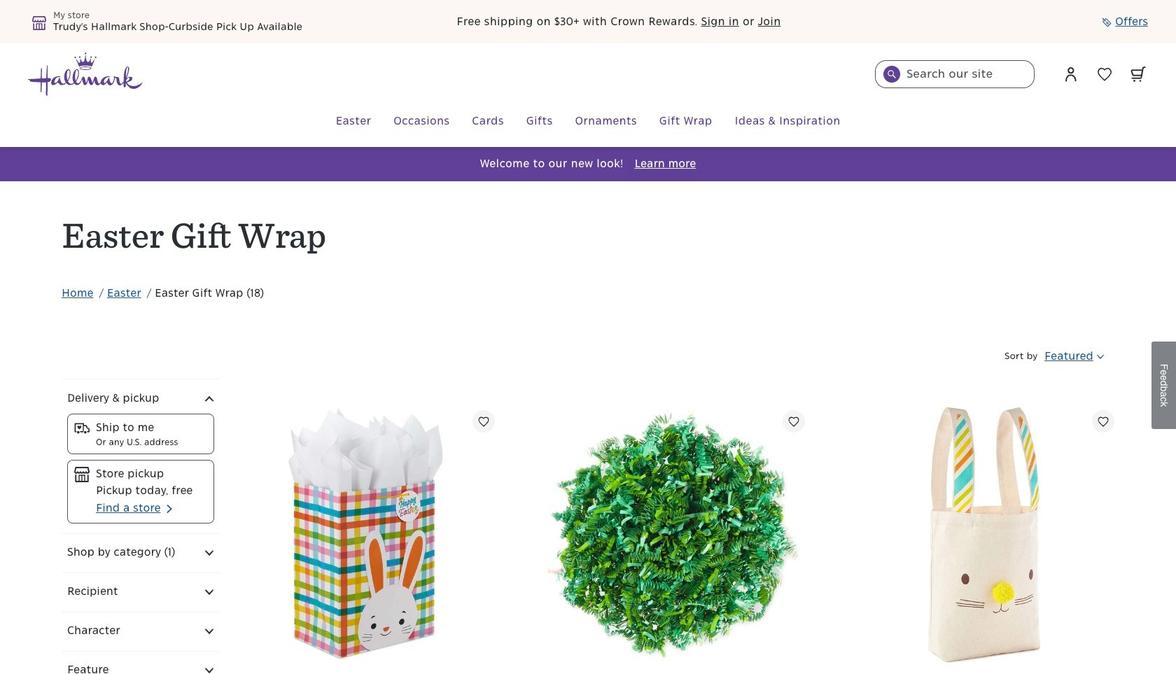 Task type: vqa. For each thing, say whether or not it's contained in the screenshot.
SEARCH FIELD
yes



Task type: locate. For each thing, give the bounding box(es) containing it.
view your cart with 0 items. image
[[1131, 67, 1147, 82]]

17" bunny on plaid extra-large easter gift bag with tissue paper image
[[234, 405, 495, 666]]

None search field
[[876, 60, 1035, 88]]

search image
[[888, 70, 897, 78]]

ideas & inspiration menu item
[[724, 97, 852, 147]]

store-pickup checkbox
[[74, 466, 208, 500]]

delivery & pickup element
[[62, 380, 220, 534]]

hallmark logo image
[[28, 53, 143, 96]]



Task type: describe. For each thing, give the bounding box(es) containing it.
10.7" canvas fabric bunny face medium gift bag image
[[853, 405, 1115, 666]]

gift wrap menu item
[[649, 97, 724, 147]]

main menu. menu bar
[[28, 97, 1149, 147]]

ship-to-me checkbox
[[74, 420, 208, 448]]

green easter grass shredded paper, 1.5 oz. image
[[544, 405, 805, 666]]

sign in dropdown menu image
[[1063, 66, 1080, 83]]

Search search field
[[876, 60, 1035, 88]]



